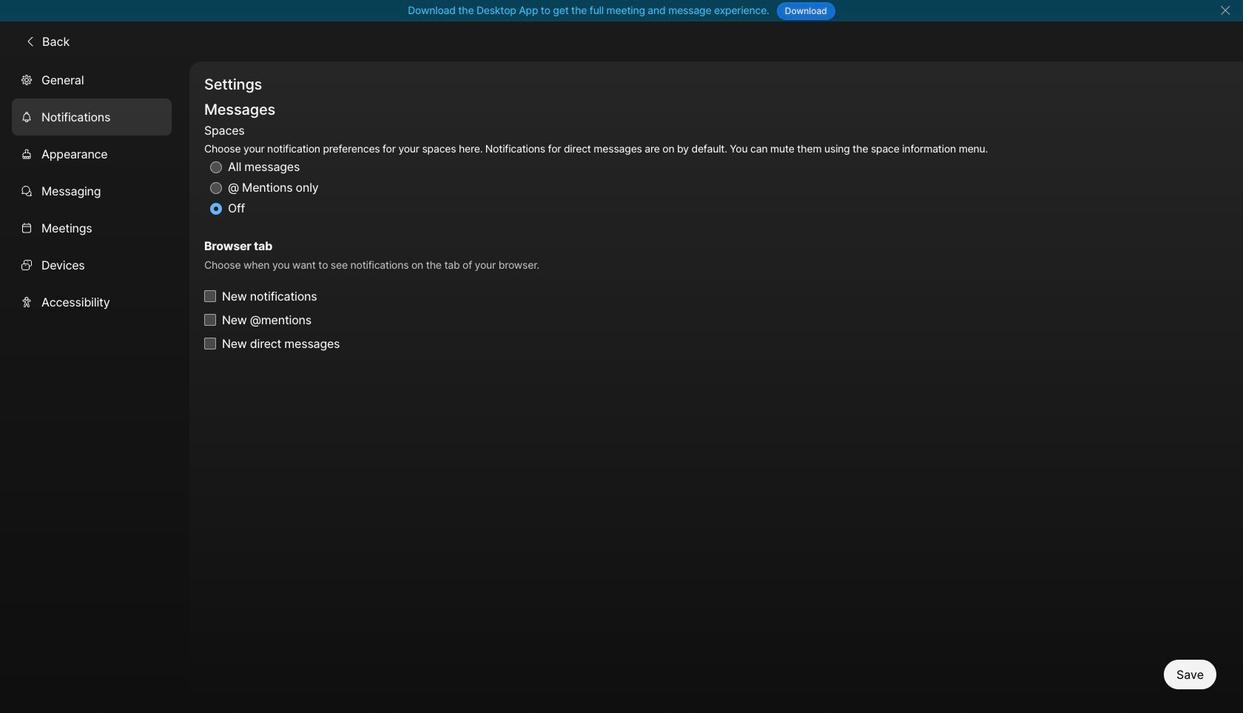 Task type: describe. For each thing, give the bounding box(es) containing it.
Off radio
[[210, 203, 222, 215]]

cancel_16 image
[[1220, 4, 1232, 16]]

appearance tab
[[12, 135, 172, 172]]

general tab
[[12, 61, 172, 98]]



Task type: locate. For each thing, give the bounding box(es) containing it.
settings navigation
[[0, 61, 190, 713]]

messaging tab
[[12, 172, 172, 209]]

@ Mentions only radio
[[210, 182, 222, 194]]

notifications tab
[[12, 98, 172, 135]]

meetings tab
[[12, 209, 172, 246]]

accessibility tab
[[12, 283, 172, 320]]

devices tab
[[12, 246, 172, 283]]

All messages radio
[[210, 162, 222, 173]]

option group
[[204, 120, 989, 219]]



